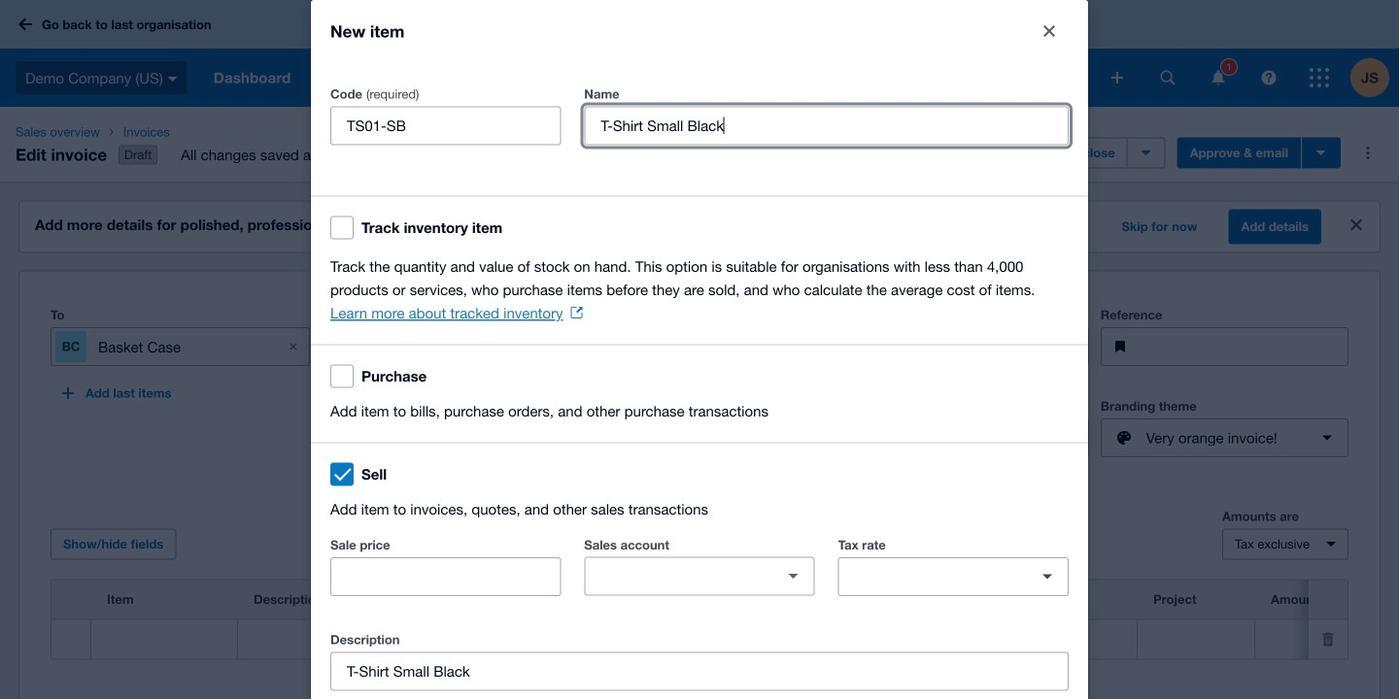Task type: locate. For each thing, give the bounding box(es) containing it.
None field
[[502, 622, 579, 659], [580, 622, 726, 659], [1256, 622, 1400, 659], [502, 622, 579, 659], [580, 622, 726, 659], [1256, 622, 1400, 659]]

2 more date options image from the left
[[791, 328, 830, 367]]

None text field
[[331, 107, 560, 144], [585, 107, 1068, 144], [628, 329, 783, 366], [888, 329, 1088, 366], [331, 559, 560, 596], [331, 654, 1068, 691], [331, 107, 560, 144], [585, 107, 1068, 144], [628, 329, 783, 366], [888, 329, 1088, 366], [331, 559, 560, 596], [331, 654, 1068, 691]]

1 horizontal spatial more date options image
[[791, 328, 830, 367]]

close image
[[1351, 219, 1363, 231]]

tax rate, image
[[1043, 575, 1053, 580]]

0 horizontal spatial more date options image
[[531, 328, 570, 367]]

banner
[[0, 0, 1400, 107]]

None text field
[[369, 329, 523, 366], [1148, 329, 1348, 366], [238, 622, 501, 659], [369, 329, 523, 366], [1148, 329, 1348, 366], [238, 622, 501, 659]]

1 more date options image from the left
[[531, 328, 570, 367]]

more date options image
[[531, 328, 570, 367], [791, 328, 830, 367]]

dialog
[[311, 0, 1089, 700]]

close modal image
[[1030, 12, 1069, 51]]

svg image
[[18, 18, 32, 31], [1310, 68, 1330, 87], [1161, 70, 1176, 85], [1262, 70, 1277, 85], [1112, 72, 1124, 84], [168, 77, 178, 81]]



Task type: vqa. For each thing, say whether or not it's contained in the screenshot.
MENU
no



Task type: describe. For each thing, give the bounding box(es) containing it.
invoice number element
[[841, 328, 1089, 367]]

svg image
[[1213, 70, 1225, 85]]

invoice line item list element
[[51, 580, 1400, 661]]



